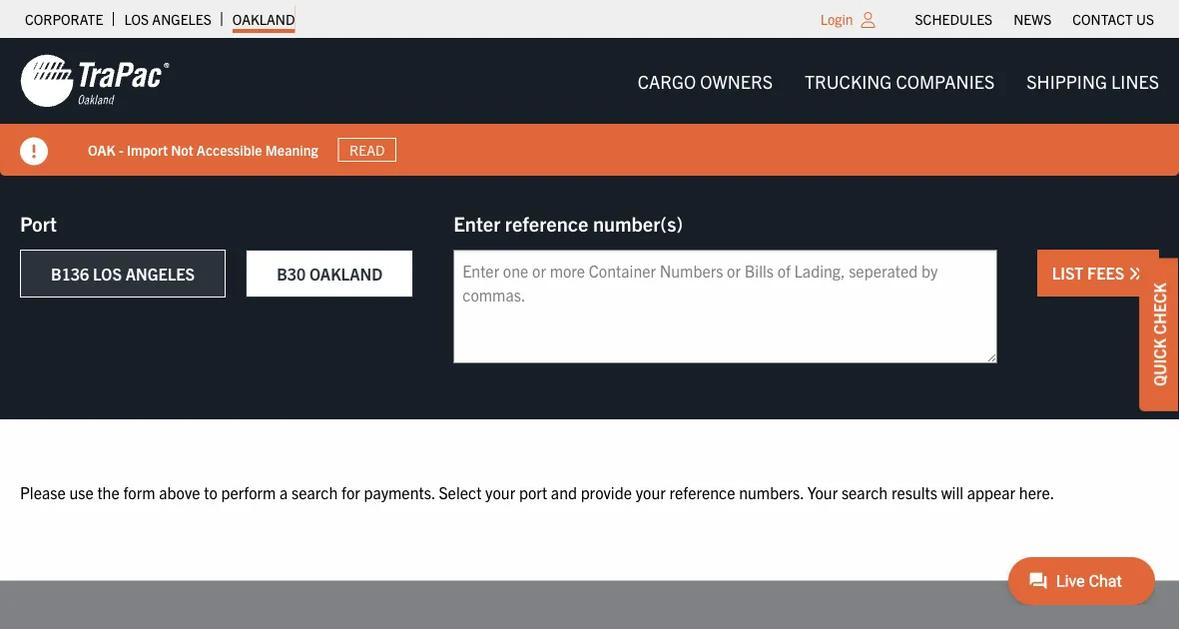 Task type: describe. For each thing, give the bounding box(es) containing it.
b30
[[277, 264, 306, 284]]

provide
[[581, 482, 632, 502]]

owners
[[701, 69, 773, 92]]

fees
[[1088, 263, 1125, 283]]

here.
[[1020, 482, 1055, 502]]

schedules
[[916, 10, 993, 28]]

login
[[821, 10, 854, 28]]

numbers.
[[740, 482, 804, 502]]

port
[[20, 210, 57, 235]]

corporate
[[25, 10, 103, 28]]

-
[[119, 140, 124, 158]]

trucking companies link
[[789, 61, 1011, 101]]

0 vertical spatial reference
[[505, 210, 589, 235]]

angeles inside 'link'
[[152, 10, 212, 28]]

contact
[[1073, 10, 1134, 28]]

will
[[942, 482, 964, 502]]

enter reference number(s)
[[454, 210, 684, 235]]

corporate link
[[25, 5, 103, 33]]

to
[[204, 482, 218, 502]]

b136 los angeles
[[51, 264, 195, 284]]

cargo owners
[[638, 69, 773, 92]]

cargo
[[638, 69, 697, 92]]

companies
[[897, 69, 995, 92]]

port
[[519, 482, 548, 502]]

light image
[[862, 12, 876, 28]]

a
[[280, 482, 288, 502]]

list fees button
[[1038, 250, 1160, 297]]

the
[[97, 482, 120, 502]]

read link
[[338, 138, 397, 162]]

and
[[551, 482, 577, 502]]

schedules link
[[916, 5, 993, 33]]

shipping lines link
[[1011, 61, 1176, 101]]

for
[[342, 482, 361, 502]]

list fees
[[1053, 263, 1129, 283]]

1 your from the left
[[486, 482, 516, 502]]

us
[[1137, 10, 1155, 28]]

oakland link
[[233, 5, 295, 33]]

trucking
[[805, 69, 892, 92]]

los angeles
[[124, 10, 212, 28]]

read
[[350, 141, 385, 159]]

results
[[892, 482, 938, 502]]

Enter reference number(s) text field
[[454, 250, 998, 364]]

2 search from the left
[[842, 482, 888, 502]]

menu bar containing cargo owners
[[622, 61, 1176, 101]]

check
[[1150, 283, 1170, 335]]

use
[[69, 482, 94, 502]]



Task type: vqa. For each thing, say whether or not it's contained in the screenshot.
SHIPPING LINES
yes



Task type: locate. For each thing, give the bounding box(es) containing it.
quick check
[[1150, 283, 1170, 386]]

0 horizontal spatial los
[[93, 264, 122, 284]]

0 horizontal spatial search
[[292, 482, 338, 502]]

oakland
[[233, 10, 295, 28], [310, 264, 383, 284]]

menu bar containing schedules
[[905, 5, 1165, 33]]

please
[[20, 482, 66, 502]]

accessible
[[197, 140, 262, 158]]

enter
[[454, 210, 501, 235]]

meaning
[[265, 140, 318, 158]]

0 vertical spatial angeles
[[152, 10, 212, 28]]

payments.
[[364, 482, 435, 502]]

login link
[[821, 10, 854, 28]]

quick
[[1150, 338, 1170, 386]]

menu bar up shipping
[[905, 5, 1165, 33]]

0 horizontal spatial solid image
[[20, 137, 48, 165]]

2 your from the left
[[636, 482, 666, 502]]

los right b136
[[93, 264, 122, 284]]

solid image left oak
[[20, 137, 48, 165]]

cargo owners link
[[622, 61, 789, 101]]

los
[[124, 10, 149, 28], [93, 264, 122, 284]]

angeles right b136
[[126, 264, 195, 284]]

angeles left oakland link
[[152, 10, 212, 28]]

los angeles link
[[124, 5, 212, 33]]

news
[[1014, 10, 1052, 28]]

solid image right fees
[[1129, 266, 1145, 282]]

your left port
[[486, 482, 516, 502]]

search right a
[[292, 482, 338, 502]]

your right provide
[[636, 482, 666, 502]]

los right corporate link
[[124, 10, 149, 28]]

solid image inside list fees button
[[1129, 266, 1145, 282]]

oak
[[88, 140, 116, 158]]

1 vertical spatial menu bar
[[622, 61, 1176, 101]]

search
[[292, 482, 338, 502], [842, 482, 888, 502]]

not
[[171, 140, 193, 158]]

1 horizontal spatial reference
[[670, 482, 736, 502]]

reference right enter
[[505, 210, 589, 235]]

solid image inside banner
[[20, 137, 48, 165]]

quick check link
[[1140, 258, 1180, 411]]

1 horizontal spatial los
[[124, 10, 149, 28]]

los inside 'link'
[[124, 10, 149, 28]]

0 horizontal spatial reference
[[505, 210, 589, 235]]

select
[[439, 482, 482, 502]]

angeles
[[152, 10, 212, 28], [126, 264, 195, 284]]

0 vertical spatial solid image
[[20, 137, 48, 165]]

contact us link
[[1073, 5, 1155, 33]]

0 vertical spatial menu bar
[[905, 5, 1165, 33]]

1 vertical spatial solid image
[[1129, 266, 1145, 282]]

1 search from the left
[[292, 482, 338, 502]]

list
[[1053, 263, 1084, 283]]

1 vertical spatial oakland
[[310, 264, 383, 284]]

oakland right los angeles 'link'
[[233, 10, 295, 28]]

0 horizontal spatial your
[[486, 482, 516, 502]]

1 vertical spatial los
[[93, 264, 122, 284]]

perform
[[221, 482, 276, 502]]

search right your
[[842, 482, 888, 502]]

appear
[[968, 482, 1016, 502]]

1 horizontal spatial search
[[842, 482, 888, 502]]

please use the form above to perform a search for payments. select your port and provide your reference numbers. your search results will appear here.
[[20, 482, 1055, 502]]

news link
[[1014, 5, 1052, 33]]

oakland image
[[20, 53, 170, 109]]

shipping
[[1027, 69, 1108, 92]]

import
[[127, 140, 168, 158]]

b30 oakland
[[277, 264, 383, 284]]

trucking companies
[[805, 69, 995, 92]]

1 vertical spatial reference
[[670, 482, 736, 502]]

shipping lines
[[1027, 69, 1160, 92]]

b136
[[51, 264, 89, 284]]

form
[[123, 482, 155, 502]]

lines
[[1112, 69, 1160, 92]]

1 horizontal spatial oakland
[[310, 264, 383, 284]]

0 vertical spatial los
[[124, 10, 149, 28]]

oakland right 'b30' on the left
[[310, 264, 383, 284]]

number(s)
[[593, 210, 684, 235]]

solid image
[[20, 137, 48, 165], [1129, 266, 1145, 282]]

above
[[159, 482, 200, 502]]

1 vertical spatial angeles
[[126, 264, 195, 284]]

1 horizontal spatial solid image
[[1129, 266, 1145, 282]]

reference left numbers.
[[670, 482, 736, 502]]

your
[[808, 482, 838, 502]]

footer
[[0, 581, 1180, 629]]

reference
[[505, 210, 589, 235], [670, 482, 736, 502]]

1 horizontal spatial your
[[636, 482, 666, 502]]

banner containing cargo owners
[[0, 38, 1180, 176]]

oak - import not accessible meaning
[[88, 140, 318, 158]]

menu bar down light "image"
[[622, 61, 1176, 101]]

contact us
[[1073, 10, 1155, 28]]

banner
[[0, 38, 1180, 176]]

0 vertical spatial oakland
[[233, 10, 295, 28]]

0 horizontal spatial oakland
[[233, 10, 295, 28]]

your
[[486, 482, 516, 502], [636, 482, 666, 502]]

menu bar
[[905, 5, 1165, 33], [622, 61, 1176, 101]]



